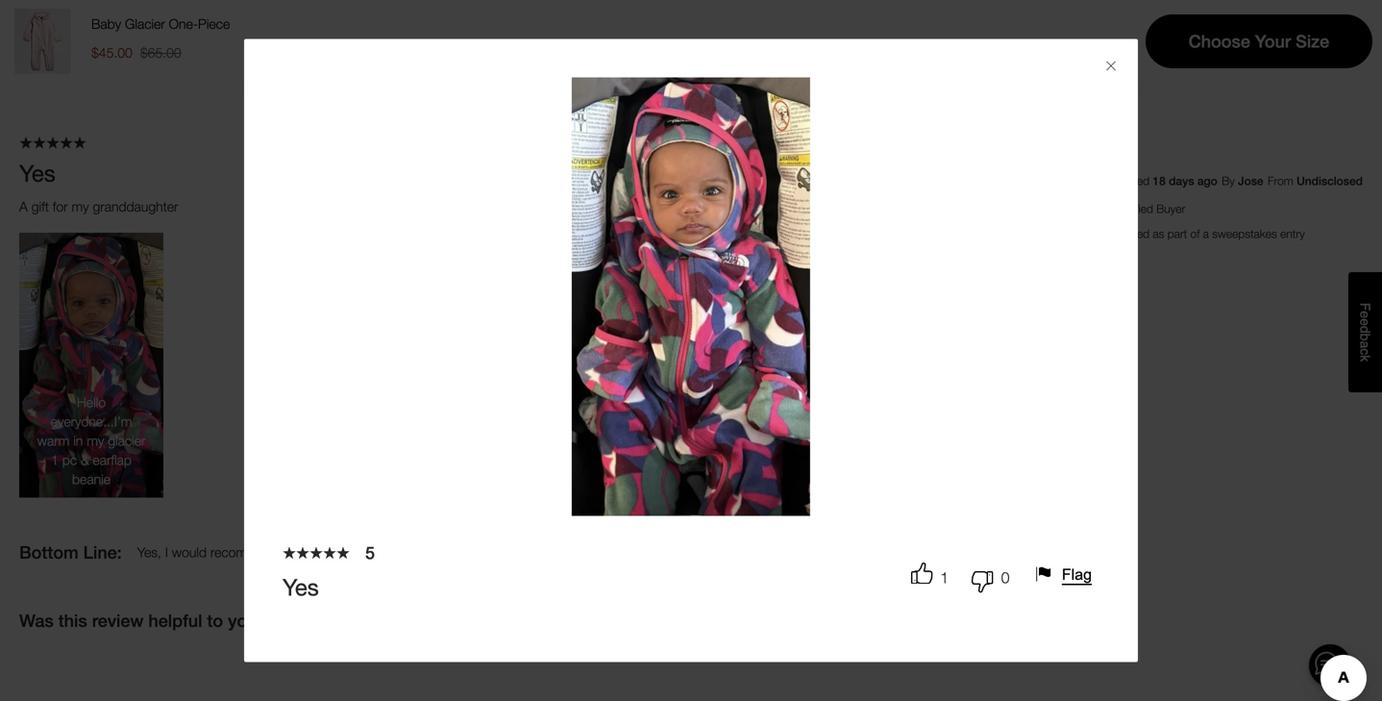 Task type: locate. For each thing, give the bounding box(es) containing it.
from
[[1268, 174, 1294, 187]]

0 horizontal spatial a
[[299, 544, 306, 560]]

0 vertical spatial my
[[72, 198, 89, 214]]

e up d
[[1358, 311, 1374, 318]]

was down bottom
[[19, 611, 54, 631]]

2 submitted from the top
[[1099, 227, 1150, 240]]

yes,
[[137, 544, 161, 560]]

18
[[1153, 174, 1166, 187]]

yes, i would recommend to a friend
[[137, 544, 342, 560]]

choose your size button
[[1146, 14, 1373, 68]]

1 horizontal spatial yes
[[283, 573, 319, 601]]

my right for
[[72, 198, 89, 214]]

review up $45.00
[[92, 14, 144, 34]]

0 vertical spatial you?
[[228, 14, 267, 34]]

1 vertical spatial this
[[58, 611, 87, 631]]

was this review helpful to you? up $65.00
[[19, 14, 267, 34]]

1 vertical spatial 1
[[941, 568, 949, 587]]

yes down friend at the left bottom of the page
[[283, 573, 319, 601]]

https://images.thenorthface.com/is/image/thenorthface/nf0a84mf_rs4_hero?$color swatch$ image
[[10, 9, 75, 74]]

a up k
[[1358, 341, 1374, 348]]

a
[[19, 198, 28, 214]]

undisclosed
[[1297, 174, 1364, 187]]

e up b
[[1358, 318, 1374, 326]]

5
[[365, 543, 375, 563]]

0 vertical spatial a
[[1204, 227, 1210, 240]]

submitted as part of a sweepstakes entry
[[1099, 227, 1306, 240]]

0 vertical spatial was
[[19, 14, 54, 34]]

days
[[1169, 174, 1195, 187]]

$65.00
[[140, 45, 181, 61]]

1 left pc
[[51, 452, 59, 468]]

0 button
[[957, 558, 1018, 597]]

was this review helpful to you? down yes,
[[19, 611, 267, 631]]

1 vertical spatial submitted
[[1099, 227, 1150, 240]]

0 vertical spatial this
[[58, 14, 87, 34]]

review
[[92, 14, 144, 34], [92, 611, 144, 631]]

c
[[1358, 348, 1374, 355]]

0 vertical spatial yes
[[19, 159, 56, 186]]

for
[[53, 198, 68, 214]]

&
[[81, 452, 89, 468]]

0 vertical spatial 1
[[51, 452, 59, 468]]

to right one-
[[207, 14, 223, 34]]

a inside button
[[1358, 341, 1374, 348]]

entry
[[1281, 227, 1306, 240]]

1 left "0" button
[[941, 568, 949, 587]]

to down yes, i would recommend to a friend
[[207, 611, 223, 631]]

was
[[19, 14, 54, 34], [19, 611, 54, 631]]

this down bottom line:
[[58, 611, 87, 631]]

you?
[[228, 14, 267, 34], [228, 611, 267, 631]]

ago
[[1198, 174, 1218, 187]]

0 vertical spatial to
[[207, 14, 223, 34]]

1 button
[[912, 558, 957, 597]]

1 vertical spatial a
[[1358, 341, 1374, 348]]

1 submitted from the top
[[1099, 174, 1150, 187]]

a right of
[[1204, 227, 1210, 240]]

you? right one-
[[228, 14, 267, 34]]

sweepstakes
[[1213, 227, 1278, 240]]

1 vertical spatial review
[[92, 611, 144, 631]]

1 horizontal spatial 1
[[941, 568, 949, 587]]

pc
[[62, 452, 77, 468]]

2 e from the top
[[1358, 318, 1374, 326]]

review down line:
[[92, 611, 144, 631]]

was this review helpful to you?
[[19, 14, 267, 34], [19, 611, 267, 631]]

0 vertical spatial helpful
[[148, 14, 202, 34]]

pic image
[[572, 77, 811, 516], [19, 233, 163, 498]]

my right in
[[87, 433, 104, 449]]

flag
[[1063, 566, 1092, 583]]

you? down recommend
[[228, 611, 267, 631]]

1 you? from the top
[[228, 14, 267, 34]]

this left the baby
[[58, 14, 87, 34]]

my
[[72, 198, 89, 214], [87, 433, 104, 449]]

1 vertical spatial helpful
[[148, 611, 202, 631]]

in
[[73, 433, 83, 449]]

2 horizontal spatial a
[[1358, 341, 1374, 348]]

2 vertical spatial a
[[299, 544, 306, 560]]

0 vertical spatial submitted
[[1099, 174, 1150, 187]]

0
[[1002, 568, 1010, 587]]

1 vertical spatial you?
[[228, 611, 267, 631]]

a left friend at the left bottom of the page
[[299, 544, 306, 560]]

your
[[1256, 31, 1292, 51]]

submitted
[[1099, 174, 1150, 187], [1099, 227, 1150, 240]]

helpful down i
[[148, 611, 202, 631]]

my inside hello everyone...i'm warm in my glacier 1 pc & earflap beanie
[[87, 433, 104, 449]]

submitted for submitted as part of a sweepstakes entry
[[1099, 227, 1150, 240]]

to left friend at the left bottom of the page
[[284, 544, 296, 560]]

2 helpful from the top
[[148, 611, 202, 631]]

0 horizontal spatial yes
[[19, 159, 56, 186]]

recommend
[[211, 544, 280, 560]]

submitted up verified
[[1099, 174, 1150, 187]]

1
[[51, 452, 59, 468], [941, 568, 949, 587]]

yes
[[19, 159, 56, 186], [283, 573, 319, 601]]

1 vertical spatial to
[[284, 544, 296, 560]]

yes up gift
[[19, 159, 56, 186]]

helpful up $65.00
[[148, 14, 202, 34]]

warm
[[37, 433, 70, 449]]

1 inside '1' button
[[941, 568, 949, 587]]

a
[[1204, 227, 1210, 240], [1358, 341, 1374, 348], [299, 544, 306, 560]]

1 vertical spatial was
[[19, 611, 54, 631]]

helpful
[[148, 14, 202, 34], [148, 611, 202, 631]]

friend
[[310, 544, 342, 560]]

1 vertical spatial my
[[87, 433, 104, 449]]

this
[[58, 14, 87, 34], [58, 611, 87, 631]]

0 horizontal spatial 1
[[51, 452, 59, 468]]

to
[[207, 14, 223, 34], [284, 544, 296, 560], [207, 611, 223, 631]]

was left the baby
[[19, 14, 54, 34]]

e
[[1358, 311, 1374, 318], [1358, 318, 1374, 326]]

0 vertical spatial review
[[92, 14, 144, 34]]

2 review from the top
[[92, 611, 144, 631]]

b
[[1358, 333, 1374, 341]]

1 vertical spatial was this review helpful to you?
[[19, 611, 267, 631]]

2 was from the top
[[19, 611, 54, 631]]

0 vertical spatial was this review helpful to you?
[[19, 14, 267, 34]]

submitted down verified
[[1099, 227, 1150, 240]]



Task type: vqa. For each thing, say whether or not it's contained in the screenshot.
The Bottom
yes



Task type: describe. For each thing, give the bounding box(es) containing it.
1 horizontal spatial a
[[1204, 227, 1210, 240]]

1 inside hello everyone...i'm warm in my glacier 1 pc & earflap beanie
[[51, 452, 59, 468]]

a for yes, i would recommend to a friend
[[299, 544, 306, 560]]

bottom
[[19, 542, 79, 563]]

part
[[1168, 227, 1188, 240]]

baby
[[91, 16, 121, 32]]

$45.00
[[91, 45, 133, 61]]

submitted for submitted 18 days ago by jose from undisclosed
[[1099, 174, 1150, 187]]

hello everyone...i'm warm in my glacier 1 pc & earflap beanie
[[37, 394, 146, 487]]

earflap
[[93, 452, 132, 468]]

2 was this review helpful to you? from the top
[[19, 611, 267, 631]]

f e e d b a c k
[[1358, 303, 1374, 362]]

buyer
[[1157, 202, 1186, 215]]

1 review from the top
[[92, 14, 144, 34]]

1 helpful from the top
[[148, 14, 202, 34]]

one-
[[169, 16, 198, 32]]

k
[[1358, 355, 1374, 362]]

granddaughter
[[93, 198, 178, 214]]

everyone...i'm
[[51, 413, 132, 429]]

size
[[1296, 31, 1330, 51]]

1 this from the top
[[58, 14, 87, 34]]

f e e d b a c k button
[[1349, 272, 1383, 392]]

choose your size
[[1189, 31, 1330, 51]]

f
[[1358, 303, 1374, 311]]

gift
[[31, 198, 49, 214]]

1 horizontal spatial pic image
[[572, 77, 811, 516]]

verified
[[1118, 202, 1154, 215]]

as
[[1153, 227, 1165, 240]]

2 this from the top
[[58, 611, 87, 631]]

a gift for my granddaughter
[[19, 198, 178, 214]]

hello
[[77, 394, 106, 410]]

2 you? from the top
[[228, 611, 267, 631]]

1 was this review helpful to you? from the top
[[19, 14, 267, 34]]

2 vertical spatial to
[[207, 611, 223, 631]]

of
[[1191, 227, 1200, 240]]

line:
[[83, 542, 122, 563]]

submitted 18 days ago by jose from undisclosed
[[1099, 174, 1364, 187]]

flag button
[[1033, 563, 1100, 586]]

0 horizontal spatial pic image
[[19, 233, 163, 498]]

glacier
[[108, 433, 146, 449]]

1 was from the top
[[19, 14, 54, 34]]

piece
[[198, 16, 230, 32]]

baby glacier one-piece
[[91, 16, 230, 32]]

bottom line:
[[19, 542, 122, 563]]

beanie
[[72, 471, 111, 487]]

1 vertical spatial yes
[[283, 573, 319, 601]]

d
[[1358, 326, 1374, 333]]

i
[[165, 544, 168, 560]]

1 e from the top
[[1358, 311, 1374, 318]]

glacier
[[125, 16, 165, 32]]

would
[[172, 544, 207, 560]]

verified buyer
[[1118, 202, 1186, 215]]

choose
[[1189, 31, 1251, 51]]

by
[[1222, 174, 1236, 187]]

a for f e e d b a c k
[[1358, 341, 1374, 348]]

jose
[[1239, 174, 1264, 187]]



